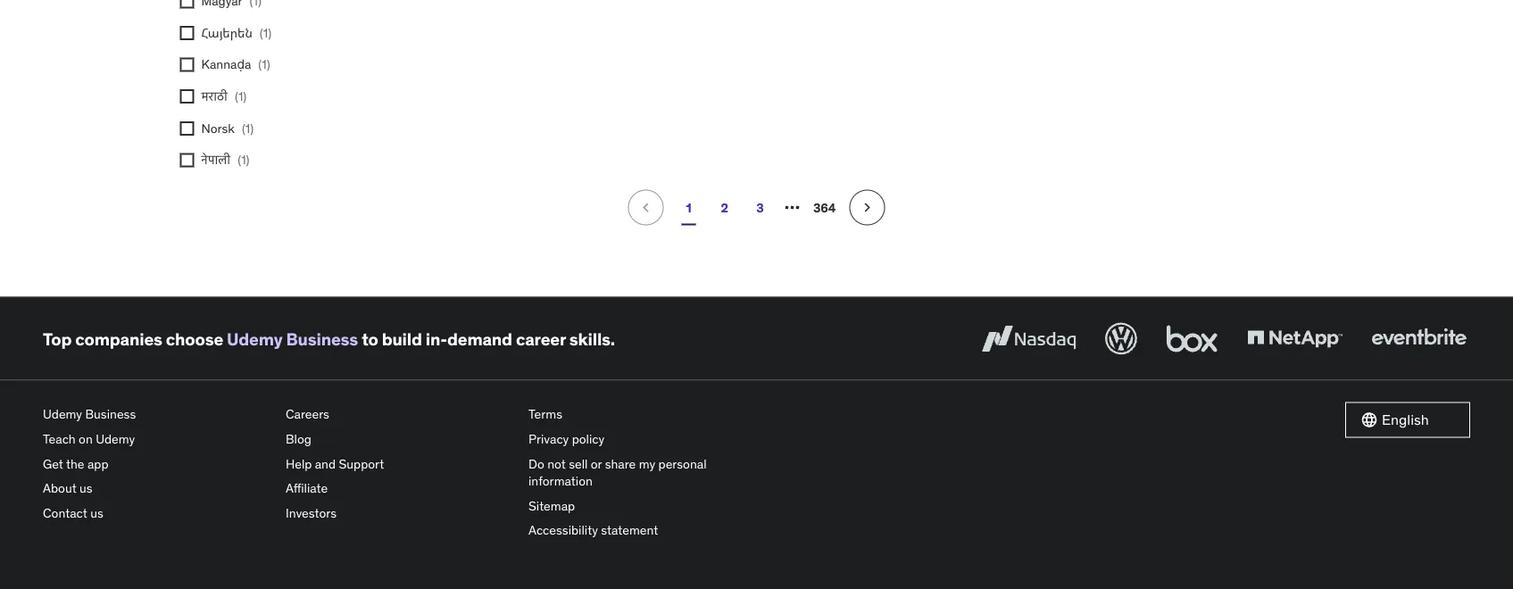 Task type: locate. For each thing, give the bounding box(es) containing it.
0 vertical spatial xsmall image
[[180, 58, 194, 72]]

do not sell or share my personal information button
[[528, 452, 757, 494]]

(1) for नेपाली (1)
[[238, 152, 250, 168]]

0 vertical spatial udemy business link
[[227, 328, 358, 350]]

नेपाली (1)
[[201, 152, 250, 168]]

not
[[547, 456, 566, 472]]

statement
[[601, 523, 658, 539]]

investors
[[286, 505, 337, 521]]

(1)
[[260, 25, 272, 41], [258, 57, 270, 73], [235, 89, 247, 105], [242, 120, 254, 136], [238, 152, 250, 168]]

in-
[[426, 328, 447, 350]]

udemy
[[227, 328, 283, 350], [43, 407, 82, 423], [96, 431, 135, 448]]

1 vertical spatial business
[[85, 407, 136, 423]]

blog link
[[286, 427, 514, 452]]

support
[[339, 456, 384, 472]]

0 horizontal spatial business
[[85, 407, 136, 423]]

ellipsis image
[[782, 198, 803, 219]]

small image
[[1361, 412, 1378, 430]]

2 vertical spatial xsmall image
[[180, 122, 194, 136]]

0 vertical spatial us
[[80, 481, 93, 497]]

get
[[43, 456, 63, 472]]

xsmall image left kannaḍa
[[180, 58, 194, 72]]

app
[[87, 456, 108, 472]]

affiliate link
[[286, 477, 514, 501]]

2 xsmall image from the top
[[180, 26, 194, 41]]

1 vertical spatial udemy
[[43, 407, 82, 423]]

1 xsmall image from the top
[[180, 58, 194, 72]]

business inside udemy business teach on udemy get the app about us contact us
[[85, 407, 136, 423]]

3 xsmall image from the top
[[180, 153, 194, 168]]

1 vertical spatial udemy business link
[[43, 403, 271, 427]]

xsmall image left norsk
[[180, 122, 194, 136]]

(1) right norsk
[[242, 120, 254, 136]]

0 vertical spatial xsmall image
[[180, 0, 194, 9]]

xsmall image
[[180, 58, 194, 72], [180, 90, 194, 104], [180, 122, 194, 136]]

accessibility statement link
[[528, 519, 757, 543]]

2 xsmall image from the top
[[180, 90, 194, 104]]

2 link
[[707, 190, 742, 226]]

help
[[286, 456, 312, 472]]

get the app link
[[43, 452, 271, 477]]

us right contact
[[90, 505, 103, 521]]

xsmall image left मराठी
[[180, 90, 194, 104]]

udemy right on
[[96, 431, 135, 448]]

udemy business link
[[227, 328, 358, 350], [43, 403, 271, 427]]

udemy business link up get the app link
[[43, 403, 271, 427]]

1 horizontal spatial business
[[286, 328, 358, 350]]

3 xsmall image from the top
[[180, 122, 194, 136]]

privacy policy link
[[528, 427, 757, 452]]

previous page image
[[637, 199, 655, 217]]

udemy up teach
[[43, 407, 82, 423]]

0 vertical spatial business
[[286, 328, 358, 350]]

1 vertical spatial xsmall image
[[180, 26, 194, 41]]

xsmall image for नेपाली
[[180, 153, 194, 168]]

(1) right kannaḍa
[[258, 57, 270, 73]]

us right about
[[80, 481, 93, 497]]

to
[[362, 328, 378, 350]]

udemy business link up careers
[[227, 328, 358, 350]]

the
[[66, 456, 84, 472]]

business left to
[[286, 328, 358, 350]]

eventbrite image
[[1368, 320, 1470, 359]]

business up on
[[85, 407, 136, 423]]

(1) for norsk (1)
[[242, 120, 254, 136]]

build
[[382, 328, 422, 350]]

(1) right 'नेपाली'
[[238, 152, 250, 168]]

english button
[[1345, 403, 1470, 439]]

2 vertical spatial xsmall image
[[180, 153, 194, 168]]

careers link
[[286, 403, 514, 427]]

next page image
[[858, 199, 876, 217]]

2 vertical spatial udemy
[[96, 431, 135, 448]]

teach
[[43, 431, 76, 448]]

privacy
[[528, 431, 569, 448]]

0 vertical spatial udemy
[[227, 328, 283, 350]]

xsmall image for मराठी
[[180, 90, 194, 104]]

demand
[[447, 328, 512, 350]]

հայերեն
[[201, 25, 252, 41]]

udemy right choose
[[227, 328, 283, 350]]

nasdaq image
[[978, 320, 1080, 359]]

364
[[813, 200, 836, 216]]

sell
[[569, 456, 588, 472]]

xsmall image for հայերեն
[[180, 26, 194, 41]]

norsk
[[201, 120, 235, 136]]

2 horizontal spatial udemy
[[227, 328, 283, 350]]

about us link
[[43, 477, 271, 501]]

terms link
[[528, 403, 757, 427]]

terms
[[528, 407, 562, 423]]

(1) right հայերեն at the left
[[260, 25, 272, 41]]

(1) right मराठी
[[235, 89, 247, 105]]

business
[[286, 328, 358, 350], [85, 407, 136, 423]]

0 horizontal spatial udemy
[[43, 407, 82, 423]]

us
[[80, 481, 93, 497], [90, 505, 103, 521]]

about
[[43, 481, 77, 497]]

मराठी (1)
[[201, 89, 247, 105]]

xsmall image
[[180, 0, 194, 9], [180, 26, 194, 41], [180, 153, 194, 168]]

1 vertical spatial xsmall image
[[180, 90, 194, 104]]



Task type: vqa. For each thing, say whether or not it's contained in the screenshot.
out
no



Task type: describe. For each thing, give the bounding box(es) containing it.
careers blog help and support affiliate investors
[[286, 407, 384, 521]]

sitemap
[[528, 498, 575, 514]]

contact
[[43, 505, 87, 521]]

blog
[[286, 431, 312, 448]]

2
[[721, 200, 728, 216]]

1 link
[[671, 190, 707, 226]]

norsk (1)
[[201, 120, 254, 136]]

3 link
[[742, 190, 778, 226]]

information
[[528, 474, 593, 490]]

or
[[591, 456, 602, 472]]

(1) for հայերեն (1)
[[260, 25, 272, 41]]

policy
[[572, 431, 605, 448]]

xsmall image for kannaḍa
[[180, 58, 194, 72]]

3
[[756, 200, 764, 216]]

terms privacy policy do not sell or share my personal information sitemap accessibility statement
[[528, 407, 707, 539]]

do
[[528, 456, 544, 472]]

volkswagen image
[[1102, 320, 1141, 359]]

help and support link
[[286, 452, 514, 477]]

affiliate
[[286, 481, 328, 497]]

contact us link
[[43, 501, 271, 526]]

share
[[605, 456, 636, 472]]

choose
[[166, 328, 223, 350]]

personal
[[658, 456, 707, 472]]

नेपाली
[[201, 152, 230, 168]]

top companies choose udemy business to build in-demand career skills.
[[43, 328, 615, 350]]

xsmall image for norsk
[[180, 122, 194, 136]]

top
[[43, 328, 72, 350]]

kannaḍa (1)
[[201, 57, 270, 73]]

udemy business teach on udemy get the app about us contact us
[[43, 407, 136, 521]]

netapp image
[[1244, 320, 1346, 359]]

box image
[[1162, 320, 1222, 359]]

मराठी
[[201, 89, 228, 105]]

and
[[315, 456, 336, 472]]

հայերեն (1)
[[201, 25, 272, 41]]

on
[[79, 431, 93, 448]]

teach on udemy link
[[43, 427, 271, 452]]

1 horizontal spatial udemy
[[96, 431, 135, 448]]

(1) for kannaḍa (1)
[[258, 57, 270, 73]]

companies
[[75, 328, 162, 350]]

1
[[686, 200, 691, 216]]

accessibility
[[528, 523, 598, 539]]

skills.
[[569, 328, 615, 350]]

sitemap link
[[528, 494, 757, 519]]

1 xsmall image from the top
[[180, 0, 194, 9]]

my
[[639, 456, 655, 472]]

career
[[516, 328, 566, 350]]

investors link
[[286, 501, 514, 526]]

careers
[[286, 407, 329, 423]]

1 vertical spatial us
[[90, 505, 103, 521]]

kannaḍa
[[201, 57, 251, 73]]

english
[[1382, 411, 1429, 429]]

(1) for मराठी (1)
[[235, 89, 247, 105]]



